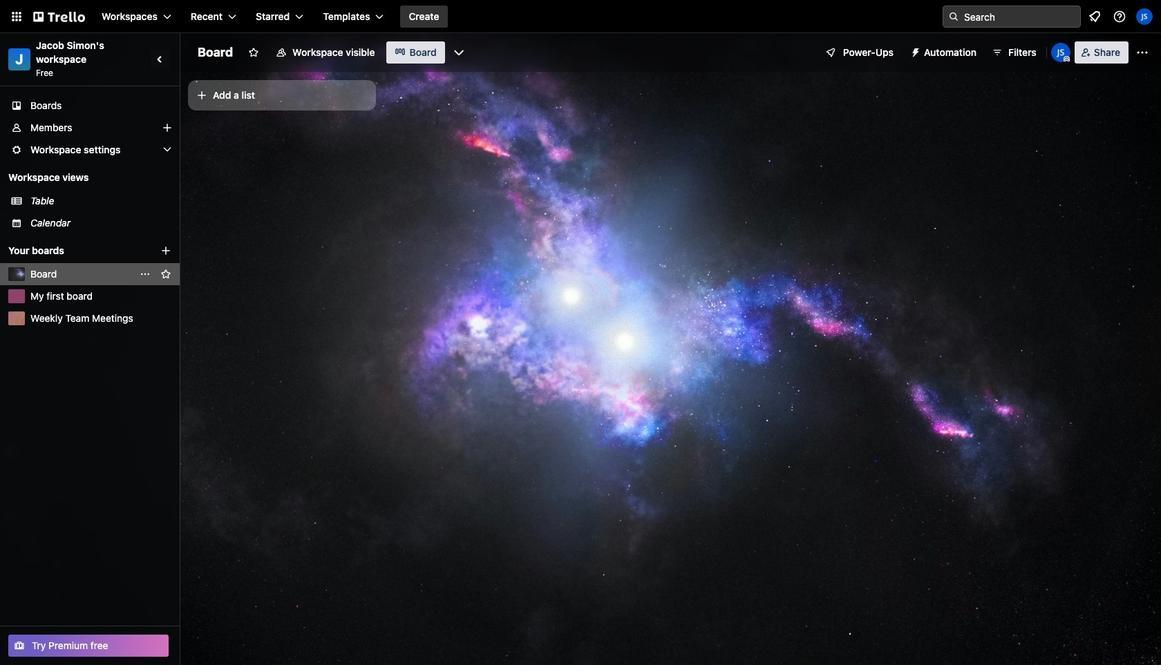 Task type: describe. For each thing, give the bounding box(es) containing it.
Board name text field
[[191, 41, 240, 64]]

jacob simon (jacobsimon16) image
[[1051, 43, 1071, 62]]

your boards with 3 items element
[[8, 243, 140, 259]]

workspace navigation collapse icon image
[[151, 50, 170, 69]]

jacob simon (jacobsimon16) image
[[1136, 8, 1153, 25]]

add board image
[[160, 245, 171, 256]]



Task type: locate. For each thing, give the bounding box(es) containing it.
show menu image
[[1136, 46, 1149, 59]]

search image
[[948, 11, 959, 22]]

Search field
[[959, 6, 1080, 27]]

sm image
[[905, 41, 924, 61]]

star or unstar board image
[[248, 47, 259, 58]]

star icon image
[[160, 269, 171, 280]]

this member is an admin of this board. image
[[1064, 56, 1070, 62]]

open information menu image
[[1113, 10, 1127, 24]]

customize views image
[[452, 46, 466, 59]]

board actions menu image
[[140, 269, 151, 280]]

back to home image
[[33, 6, 85, 28]]

primary element
[[0, 0, 1161, 33]]

0 notifications image
[[1087, 8, 1103, 25]]



Task type: vqa. For each thing, say whether or not it's contained in the screenshot.
The Star Icon
yes



